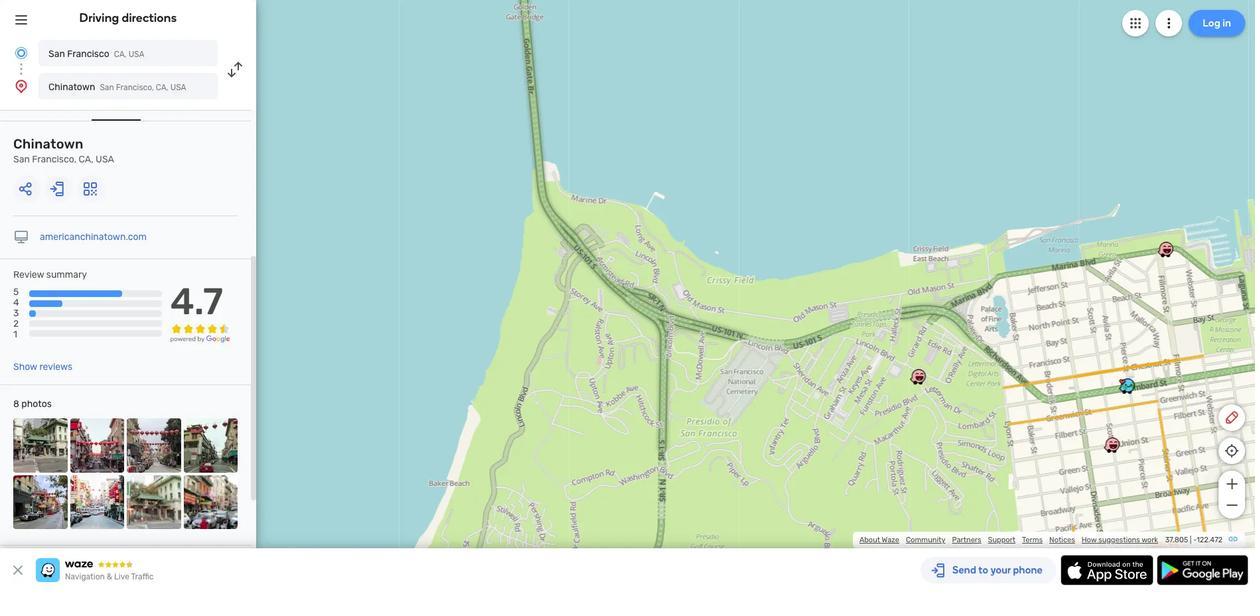 Task type: describe. For each thing, give the bounding box(es) containing it.
partners link
[[952, 536, 981, 545]]

destination
[[92, 99, 141, 110]]

&
[[107, 573, 112, 582]]

image 6 of chinatown, sf image
[[70, 476, 124, 530]]

2
[[13, 319, 19, 330]]

37.805
[[1165, 536, 1188, 545]]

about waze link
[[859, 536, 899, 545]]

1 vertical spatial chinatown san francisco, ca, usa
[[13, 136, 114, 165]]

location image
[[13, 78, 29, 94]]

pencil image
[[1224, 410, 1240, 426]]

community
[[906, 536, 945, 545]]

photos
[[21, 399, 52, 410]]

notices link
[[1049, 536, 1075, 545]]

2 horizontal spatial san
[[100, 83, 114, 92]]

summary
[[46, 269, 87, 281]]

3
[[13, 308, 19, 319]]

driving
[[79, 11, 119, 25]]

image 1 of chinatown, sf image
[[13, 419, 67, 473]]

1 vertical spatial ca,
[[156, 83, 168, 92]]

8
[[13, 399, 19, 410]]

about
[[859, 536, 880, 545]]

ca, inside san francisco ca, usa
[[114, 50, 127, 59]]

americanchinatown.com link
[[40, 232, 147, 243]]

live
[[114, 573, 129, 582]]

work
[[1142, 536, 1158, 545]]

driving directions
[[79, 11, 177, 25]]

122.472
[[1197, 536, 1223, 545]]

how suggestions work link
[[1082, 536, 1158, 545]]

navigation
[[65, 573, 105, 582]]

0 vertical spatial chinatown
[[48, 82, 95, 93]]

how
[[1082, 536, 1097, 545]]

show
[[13, 362, 37, 373]]

37.805 | -122.472
[[1165, 536, 1223, 545]]

5
[[13, 287, 19, 298]]

about waze community partners support terms notices how suggestions work
[[859, 536, 1158, 545]]

francisco
[[67, 48, 109, 60]]

8 photos
[[13, 399, 52, 410]]

starting
[[13, 99, 47, 110]]

destination button
[[92, 99, 141, 121]]

waze
[[882, 536, 899, 545]]

traffic
[[131, 573, 154, 582]]

suggestions
[[1098, 536, 1140, 545]]

directions
[[122, 11, 177, 25]]

show reviews
[[13, 362, 72, 373]]

navigation & live traffic
[[65, 573, 154, 582]]

4.7
[[170, 280, 223, 324]]

starting point button
[[13, 99, 72, 119]]

0 horizontal spatial san
[[13, 154, 30, 165]]

support link
[[988, 536, 1015, 545]]

link image
[[1228, 534, 1239, 545]]

-
[[1193, 536, 1197, 545]]

review
[[13, 269, 44, 281]]



Task type: vqa. For each thing, say whether or not it's contained in the screenshot.
'10,' corresponding to Coordinator:
no



Task type: locate. For each thing, give the bounding box(es) containing it.
chinatown
[[48, 82, 95, 93], [13, 136, 83, 152]]

zoom in image
[[1224, 477, 1240, 492]]

support
[[988, 536, 1015, 545]]

4
[[13, 297, 19, 309]]

1 horizontal spatial usa
[[129, 50, 144, 59]]

0 vertical spatial chinatown san francisco, ca, usa
[[48, 82, 186, 93]]

americanchinatown.com
[[40, 232, 147, 243]]

1 vertical spatial san
[[100, 83, 114, 92]]

chinatown san francisco, ca, usa down point
[[13, 136, 114, 165]]

francisco, down starting point button
[[32, 154, 76, 165]]

0 horizontal spatial francisco,
[[32, 154, 76, 165]]

1 horizontal spatial ca,
[[114, 50, 127, 59]]

san francisco ca, usa
[[48, 48, 144, 60]]

2 vertical spatial ca,
[[79, 154, 93, 165]]

san left francisco
[[48, 48, 65, 60]]

x image
[[10, 563, 26, 579]]

|
[[1190, 536, 1192, 545]]

review summary
[[13, 269, 87, 281]]

current location image
[[13, 45, 29, 61]]

0 vertical spatial francisco,
[[116, 83, 154, 92]]

chinatown san francisco, ca, usa up destination
[[48, 82, 186, 93]]

chinatown san francisco, ca, usa
[[48, 82, 186, 93], [13, 136, 114, 165]]

starting point
[[13, 99, 72, 110]]

francisco, up destination
[[116, 83, 154, 92]]

usa
[[129, 50, 144, 59], [170, 83, 186, 92], [96, 154, 114, 165]]

chinatown inside chinatown san francisco, ca, usa
[[13, 136, 83, 152]]

1
[[13, 330, 17, 341]]

usa inside san francisco ca, usa
[[129, 50, 144, 59]]

point
[[50, 99, 72, 110]]

terms
[[1022, 536, 1043, 545]]

1 horizontal spatial francisco,
[[116, 83, 154, 92]]

2 vertical spatial san
[[13, 154, 30, 165]]

5 4 3 2 1
[[13, 287, 19, 341]]

2 horizontal spatial ca,
[[156, 83, 168, 92]]

ca,
[[114, 50, 127, 59], [156, 83, 168, 92], [79, 154, 93, 165]]

1 horizontal spatial san
[[48, 48, 65, 60]]

2 horizontal spatial usa
[[170, 83, 186, 92]]

1 vertical spatial francisco,
[[32, 154, 76, 165]]

chinatown down starting point button
[[13, 136, 83, 152]]

2 vertical spatial usa
[[96, 154, 114, 165]]

reviews
[[39, 362, 72, 373]]

0 horizontal spatial usa
[[96, 154, 114, 165]]

image 8 of chinatown, sf image
[[184, 476, 238, 530]]

image 7 of chinatown, sf image
[[127, 476, 181, 530]]

chinatown up point
[[48, 82, 95, 93]]

0 vertical spatial ca,
[[114, 50, 127, 59]]

zoom out image
[[1224, 498, 1240, 514]]

image 5 of chinatown, sf image
[[13, 476, 67, 530]]

san up destination
[[100, 83, 114, 92]]

0 vertical spatial san
[[48, 48, 65, 60]]

1 vertical spatial chinatown
[[13, 136, 83, 152]]

san down starting point button
[[13, 154, 30, 165]]

image 4 of chinatown, sf image
[[184, 419, 238, 473]]

francisco,
[[116, 83, 154, 92], [32, 154, 76, 165]]

community link
[[906, 536, 945, 545]]

terms link
[[1022, 536, 1043, 545]]

0 vertical spatial usa
[[129, 50, 144, 59]]

computer image
[[13, 230, 29, 246]]

0 horizontal spatial ca,
[[79, 154, 93, 165]]

image 3 of chinatown, sf image
[[127, 419, 181, 473]]

san
[[48, 48, 65, 60], [100, 83, 114, 92], [13, 154, 30, 165]]

notices
[[1049, 536, 1075, 545]]

partners
[[952, 536, 981, 545]]

image 2 of chinatown, sf image
[[70, 419, 124, 473]]

1 vertical spatial usa
[[170, 83, 186, 92]]



